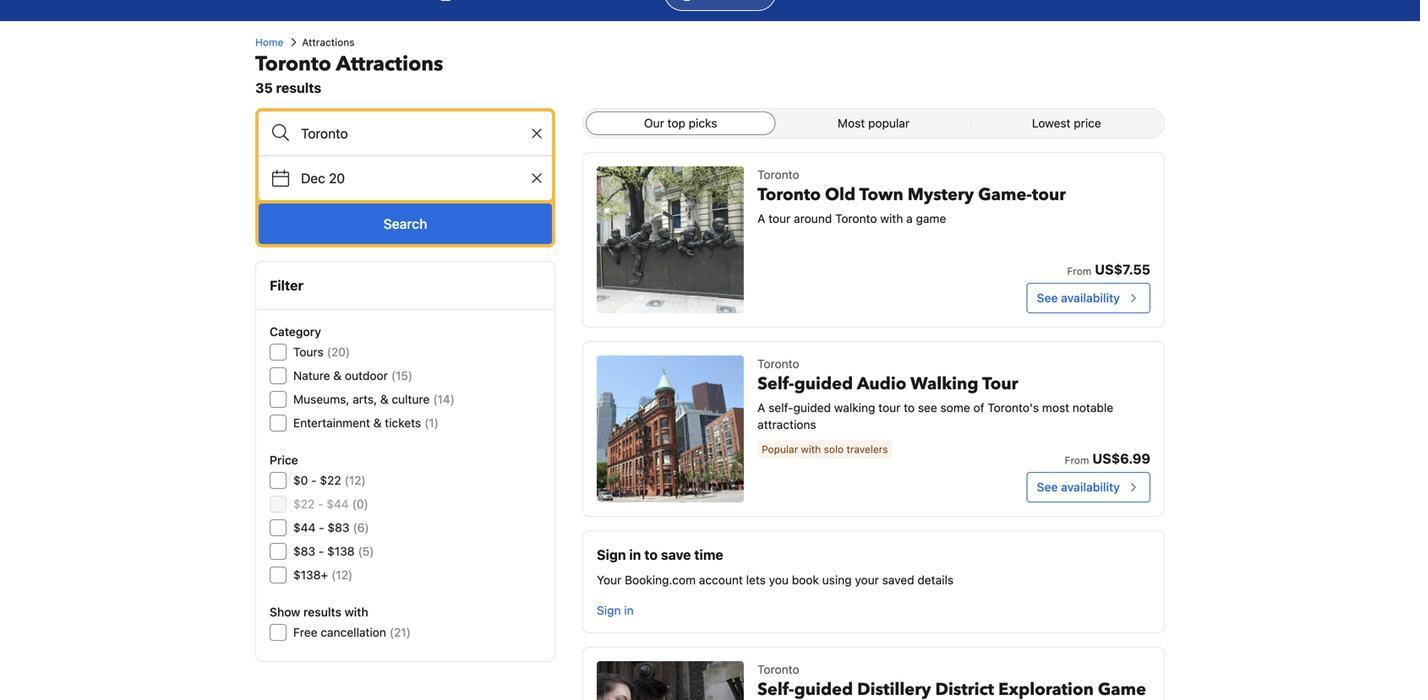 Task type: locate. For each thing, give the bounding box(es) containing it.
toronto inside toronto self-guided audio walking tour a self-guided walking tour to see some of toronto's most notable attractions
[[757, 357, 799, 371]]

guided
[[794, 373, 853, 396], [793, 401, 831, 415]]

most
[[1042, 401, 1069, 415]]

1 vertical spatial with
[[801, 444, 821, 456]]

$83
[[327, 521, 350, 535], [293, 545, 315, 559]]

1 vertical spatial guided
[[793, 401, 831, 415]]

to inside toronto self-guided audio walking tour a self-guided walking tour to see some of toronto's most notable attractions
[[904, 401, 915, 415]]

saved
[[882, 573, 914, 587]]

walking
[[910, 373, 978, 396]]

a left the self-
[[757, 401, 765, 415]]

your booking.com account lets you book using your saved details
[[597, 573, 954, 587]]

0 vertical spatial &
[[333, 369, 342, 383]]

1 horizontal spatial tour
[[878, 401, 901, 415]]

with left a
[[880, 212, 903, 226]]

using
[[822, 573, 852, 587]]

see availability down the from us$6.99
[[1037, 481, 1120, 494]]

availability down from us$7.55 on the top right of the page
[[1061, 291, 1120, 305]]

results
[[276, 80, 321, 96], [303, 606, 341, 620]]

see
[[918, 401, 937, 415]]

to left see on the bottom of page
[[904, 401, 915, 415]]

sign up your
[[597, 547, 626, 563]]

1 horizontal spatial $22
[[320, 474, 341, 488]]

notable
[[1072, 401, 1113, 415]]

1 vertical spatial see
[[1037, 481, 1058, 494]]

0 vertical spatial to
[[904, 401, 915, 415]]

0 vertical spatial $44
[[327, 497, 349, 511]]

sign in link
[[590, 596, 640, 626]]

attractions
[[757, 418, 816, 432]]

1 horizontal spatial $44
[[327, 497, 349, 511]]

1 sign from the top
[[597, 547, 626, 563]]

most
[[838, 116, 865, 130]]

2 vertical spatial with
[[345, 606, 368, 620]]

1 vertical spatial availability
[[1061, 481, 1120, 494]]

20
[[329, 170, 345, 186]]

toronto toronto old town mystery game-tour a tour around toronto with a game
[[757, 168, 1066, 226]]

2 see availability from the top
[[1037, 481, 1120, 494]]

availability
[[1061, 291, 1120, 305], [1061, 481, 1120, 494]]

0 vertical spatial see
[[1037, 291, 1058, 305]]

from inside from us$7.55
[[1067, 265, 1091, 277]]

with left "solo"
[[801, 444, 821, 456]]

sign down your
[[597, 604, 621, 618]]

toronto inside toronto attractions 35 results
[[255, 50, 331, 78]]

1 vertical spatial from
[[1065, 455, 1089, 467]]

sign in
[[597, 604, 634, 618]]

(12) down '$138' on the left of the page
[[331, 568, 353, 582]]

attractions
[[302, 36, 355, 48], [336, 50, 443, 78]]

(12) up (0)
[[345, 474, 366, 488]]

2 see from the top
[[1037, 481, 1058, 494]]

outdoor
[[345, 369, 388, 383]]

show
[[270, 606, 300, 620]]

2 availability from the top
[[1061, 481, 1120, 494]]

0 vertical spatial $83
[[327, 521, 350, 535]]

0 vertical spatial with
[[880, 212, 903, 226]]

mystery
[[908, 183, 974, 207]]

our
[[644, 116, 664, 130]]

from left us$6.99
[[1065, 455, 1089, 467]]

with up cancellation
[[345, 606, 368, 620]]

$22 up $22 - $44 (0)
[[320, 474, 341, 488]]

$22
[[320, 474, 341, 488], [293, 497, 315, 511]]

2 sign from the top
[[597, 604, 621, 618]]

1 vertical spatial (12)
[[331, 568, 353, 582]]

tour down audio
[[878, 401, 901, 415]]

free
[[293, 626, 317, 640]]

attractions up toronto attractions 35 results
[[302, 36, 355, 48]]

a left around
[[757, 212, 765, 226]]

tour left around
[[768, 212, 791, 226]]

our top picks
[[644, 116, 717, 130]]

(5)
[[358, 545, 374, 559]]

0 horizontal spatial $44
[[293, 521, 316, 535]]

self-guided distillery district exploration game image
[[597, 662, 744, 701]]

(0)
[[352, 497, 368, 511]]

1 see availability from the top
[[1037, 291, 1120, 305]]

$83 up $138+
[[293, 545, 315, 559]]

1 vertical spatial tour
[[768, 212, 791, 226]]

search
[[383, 216, 427, 232]]

0 vertical spatial $22
[[320, 474, 341, 488]]

0 vertical spatial a
[[757, 212, 765, 226]]

$138+
[[293, 568, 328, 582]]

- down the "$0 - $22 (12)"
[[318, 497, 323, 511]]

- down $22 - $44 (0)
[[319, 521, 324, 535]]

results up the free
[[303, 606, 341, 620]]

- for $0
[[311, 474, 317, 488]]

1 a from the top
[[757, 212, 765, 226]]

from
[[1067, 265, 1091, 277], [1065, 455, 1089, 467]]

booking.com
[[625, 573, 696, 587]]

& down museums, arts, & culture (14)
[[373, 416, 382, 430]]

see availability
[[1037, 291, 1120, 305], [1037, 481, 1120, 494]]

& for tickets
[[373, 416, 382, 430]]

us$6.99
[[1092, 451, 1150, 467]]

1 horizontal spatial to
[[904, 401, 915, 415]]

& down (20)
[[333, 369, 342, 383]]

your
[[855, 573, 879, 587]]

in up booking.com
[[629, 547, 641, 563]]

with
[[880, 212, 903, 226], [801, 444, 821, 456], [345, 606, 368, 620]]

see availability down from us$7.55 on the top right of the page
[[1037, 291, 1120, 305]]

-
[[311, 474, 317, 488], [318, 497, 323, 511], [319, 521, 324, 535], [319, 545, 324, 559]]

popular
[[762, 444, 798, 456]]

0 vertical spatial (12)
[[345, 474, 366, 488]]

$22 down $0
[[293, 497, 315, 511]]

- left '$138' on the left of the page
[[319, 545, 324, 559]]

$44
[[327, 497, 349, 511], [293, 521, 316, 535]]

$44 down $22 - $44 (0)
[[293, 521, 316, 535]]

1 vertical spatial to
[[644, 547, 658, 563]]

tour down lowest
[[1032, 183, 1066, 207]]

1 vertical spatial $22
[[293, 497, 315, 511]]

1 vertical spatial see availability
[[1037, 481, 1120, 494]]

& for outdoor
[[333, 369, 342, 383]]

filter
[[270, 278, 304, 294]]

tour
[[1032, 183, 1066, 207], [768, 212, 791, 226], [878, 401, 901, 415]]

see availability for us$6.99
[[1037, 481, 1120, 494]]

toronto for toronto
[[757, 663, 799, 677]]

0 vertical spatial in
[[629, 547, 641, 563]]

a inside toronto self-guided audio walking tour a self-guided walking tour to see some of toronto's most notable attractions
[[757, 401, 765, 415]]

0 horizontal spatial $22
[[293, 497, 315, 511]]

$0 - $22 (12)
[[293, 474, 366, 488]]

a inside toronto toronto old town mystery game-tour a tour around toronto with a game
[[757, 212, 765, 226]]

1 vertical spatial a
[[757, 401, 765, 415]]

from left us$7.55
[[1067, 265, 1091, 277]]

1 vertical spatial $44
[[293, 521, 316, 535]]

& right arts,
[[380, 393, 388, 407]]

to left save
[[644, 547, 658, 563]]

0 vertical spatial results
[[276, 80, 321, 96]]

(6)
[[353, 521, 369, 535]]

guided up 'attractions'
[[793, 401, 831, 415]]

to
[[904, 401, 915, 415], [644, 547, 658, 563]]

travelers
[[846, 444, 888, 456]]

sign in to save time
[[597, 547, 723, 563]]

tours (20)
[[293, 345, 350, 359]]

from for us$6.99
[[1065, 455, 1089, 467]]

35
[[255, 80, 273, 96]]

in for sign in to save time
[[629, 547, 641, 563]]

0 vertical spatial see availability
[[1037, 291, 1120, 305]]

- right $0
[[311, 474, 317, 488]]

from inside the from us$6.99
[[1065, 455, 1089, 467]]

results right 35
[[276, 80, 321, 96]]

1 horizontal spatial with
[[801, 444, 821, 456]]

2 vertical spatial &
[[373, 416, 382, 430]]

walking
[[834, 401, 875, 415]]

attractions up where are you going? search field
[[336, 50, 443, 78]]

a
[[757, 212, 765, 226], [757, 401, 765, 415]]

Where are you going? search field
[[259, 112, 552, 156]]

1 availability from the top
[[1061, 291, 1120, 305]]

$44 left (0)
[[327, 497, 349, 511]]

- for $22
[[318, 497, 323, 511]]

0 vertical spatial attractions
[[302, 36, 355, 48]]

in down booking.com
[[624, 604, 634, 618]]

see
[[1037, 291, 1058, 305], [1037, 481, 1058, 494]]

2 vertical spatial tour
[[878, 401, 901, 415]]

0 horizontal spatial with
[[345, 606, 368, 620]]

1 vertical spatial sign
[[597, 604, 621, 618]]

0 horizontal spatial $83
[[293, 545, 315, 559]]

1 vertical spatial in
[[624, 604, 634, 618]]

0 vertical spatial from
[[1067, 265, 1091, 277]]

sign
[[597, 547, 626, 563], [597, 604, 621, 618]]

old
[[825, 183, 856, 207]]

guided up walking
[[794, 373, 853, 396]]

entertainment & tickets (1)
[[293, 416, 439, 430]]

top
[[667, 116, 685, 130]]

sign for sign in
[[597, 604, 621, 618]]

1 see from the top
[[1037, 291, 1058, 305]]

popular with solo travelers
[[762, 444, 888, 456]]

2 horizontal spatial with
[[880, 212, 903, 226]]

around
[[794, 212, 832, 226]]

$83 left (6)
[[327, 521, 350, 535]]

1 vertical spatial attractions
[[336, 50, 443, 78]]

(20)
[[327, 345, 350, 359]]

toronto link
[[582, 647, 1165, 701]]

2 horizontal spatial tour
[[1032, 183, 1066, 207]]

arts,
[[353, 393, 377, 407]]

availability down the from us$6.99
[[1061, 481, 1120, 494]]

- for $83
[[319, 545, 324, 559]]

2 a from the top
[[757, 401, 765, 415]]

0 vertical spatial sign
[[597, 547, 626, 563]]

0 vertical spatial availability
[[1061, 291, 1120, 305]]



Task type: vqa. For each thing, say whether or not it's contained in the screenshot.


Task type: describe. For each thing, give the bounding box(es) containing it.
self-guided audio walking tour image
[[597, 356, 744, 503]]

toronto for toronto toronto old town mystery game-tour a tour around toronto with a game
[[757, 168, 799, 182]]

home link
[[255, 35, 283, 50]]

- for $44
[[319, 521, 324, 535]]

$83 - $138 (5)
[[293, 545, 374, 559]]

1 horizontal spatial $83
[[327, 521, 350, 535]]

time
[[694, 547, 723, 563]]

1 vertical spatial $83
[[293, 545, 315, 559]]

toronto's
[[988, 401, 1039, 415]]

see for us$6.99
[[1037, 481, 1058, 494]]

a
[[906, 212, 913, 226]]

town
[[859, 183, 903, 207]]

availability for us$7.55
[[1061, 291, 1120, 305]]

0 horizontal spatial tour
[[768, 212, 791, 226]]

book
[[792, 573, 819, 587]]

lowest price
[[1032, 116, 1101, 130]]

from for us$7.55
[[1067, 265, 1091, 277]]

1 vertical spatial results
[[303, 606, 341, 620]]

us$7.55
[[1095, 262, 1150, 278]]

$138+ (12)
[[293, 568, 353, 582]]

results inside toronto attractions 35 results
[[276, 80, 321, 96]]

museums, arts, & culture (14)
[[293, 393, 455, 407]]

price
[[1074, 116, 1101, 130]]

toronto for toronto self-guided audio walking tour a self-guided walking tour to see some of toronto's most notable attractions
[[757, 357, 799, 371]]

$0
[[293, 474, 308, 488]]

game-
[[978, 183, 1032, 207]]

$138
[[327, 545, 355, 559]]

tour inside toronto self-guided audio walking tour a self-guided walking tour to see some of toronto's most notable attractions
[[878, 401, 901, 415]]

0 vertical spatial guided
[[794, 373, 853, 396]]

$44 - $83 (6)
[[293, 521, 369, 535]]

your
[[597, 573, 621, 587]]

game
[[916, 212, 946, 226]]

show results with
[[270, 606, 368, 620]]

toronto self-guided audio walking tour a self-guided walking tour to see some of toronto's most notable attractions
[[757, 357, 1113, 432]]

account
[[699, 573, 743, 587]]

availability for us$6.99
[[1061, 481, 1120, 494]]

toronto for toronto attractions 35 results
[[255, 50, 331, 78]]

culture
[[392, 393, 430, 407]]

details
[[917, 573, 954, 587]]

(14)
[[433, 393, 455, 407]]

from us$6.99
[[1065, 451, 1150, 467]]

self-
[[757, 373, 794, 396]]

some
[[940, 401, 970, 415]]

nature
[[293, 369, 330, 383]]

category
[[270, 325, 321, 339]]

see availability for us$7.55
[[1037, 291, 1120, 305]]

with inside toronto toronto old town mystery game-tour a tour around toronto with a game
[[880, 212, 903, 226]]

toronto old town mystery game-tour image
[[597, 167, 744, 314]]

from us$7.55
[[1067, 262, 1150, 278]]

you
[[769, 573, 789, 587]]

sign for sign in to save time
[[597, 547, 626, 563]]

museums,
[[293, 393, 349, 407]]

dec
[[301, 170, 325, 186]]

picks
[[689, 116, 717, 130]]

price
[[270, 453, 298, 467]]

self-
[[768, 401, 793, 415]]

popular
[[868, 116, 910, 130]]

dec 20
[[301, 170, 345, 186]]

(21)
[[390, 626, 411, 640]]

(1)
[[424, 416, 439, 430]]

see for us$7.55
[[1037, 291, 1058, 305]]

$22 - $44 (0)
[[293, 497, 368, 511]]

home
[[255, 36, 283, 48]]

0 vertical spatial tour
[[1032, 183, 1066, 207]]

of
[[973, 401, 984, 415]]

0 horizontal spatial to
[[644, 547, 658, 563]]

in for sign in
[[624, 604, 634, 618]]

lowest
[[1032, 116, 1071, 130]]

cancellation
[[321, 626, 386, 640]]

tickets
[[385, 416, 421, 430]]

audio
[[857, 373, 906, 396]]

free cancellation (21)
[[293, 626, 411, 640]]

toronto attractions 35 results
[[255, 50, 443, 96]]

search button
[[259, 204, 552, 244]]

nature & outdoor (15)
[[293, 369, 413, 383]]

entertainment
[[293, 416, 370, 430]]

tours
[[293, 345, 323, 359]]

1 vertical spatial &
[[380, 393, 388, 407]]

attractions inside toronto attractions 35 results
[[336, 50, 443, 78]]

most popular
[[838, 116, 910, 130]]

(15)
[[391, 369, 413, 383]]

save
[[661, 547, 691, 563]]

tour
[[982, 373, 1018, 396]]

solo
[[824, 444, 844, 456]]



